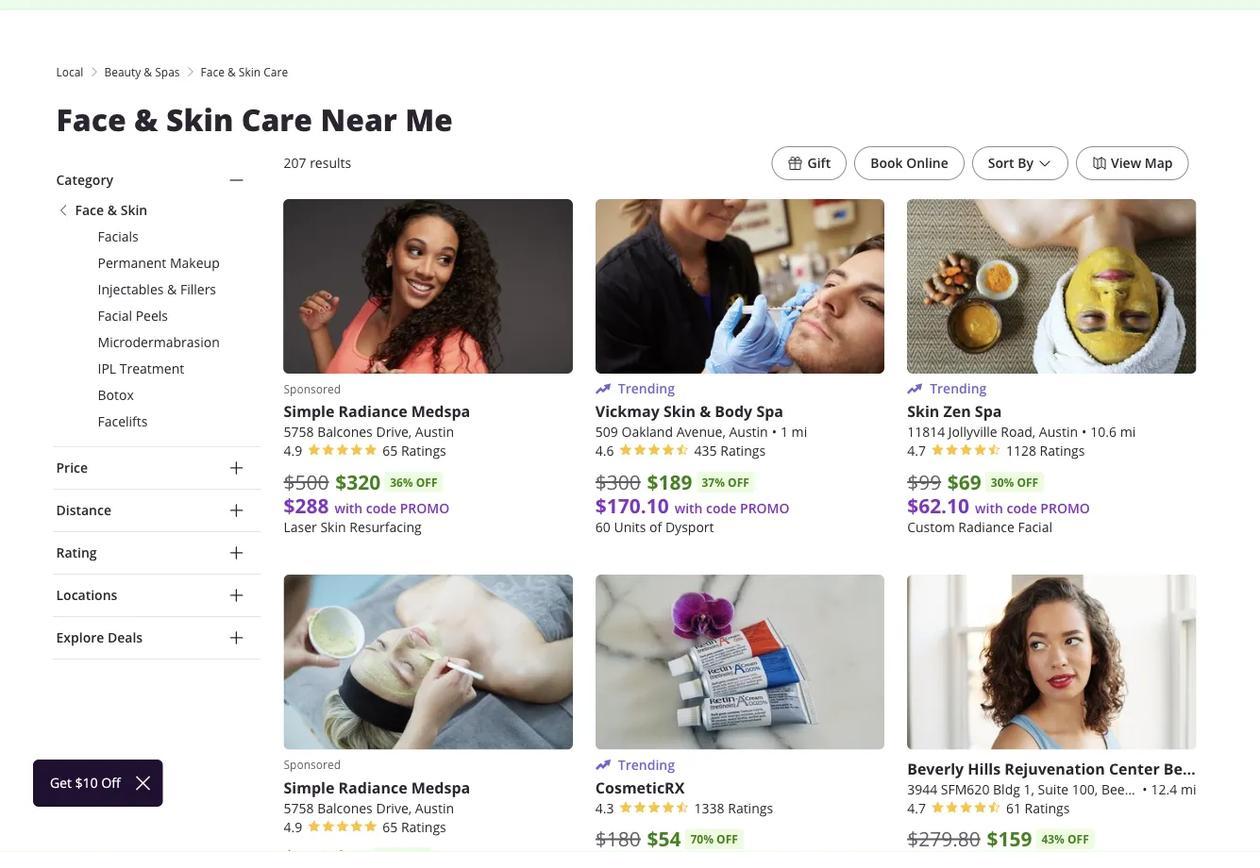 Task type: locate. For each thing, give the bounding box(es) containing it.
2 sponsored from the top
[[284, 758, 341, 773]]

2 5758 from the top
[[284, 800, 314, 817]]

with up dysport
[[675, 500, 703, 518]]

promo for $69
[[1041, 500, 1091, 518]]

skin up face & skin care near me
[[239, 64, 261, 79]]

promo down 1128 ratings
[[1041, 500, 1091, 518]]

$300
[[596, 469, 641, 495]]

results
[[310, 154, 351, 172]]

0 horizontal spatial •
[[772, 424, 777, 441]]

beauty & spas link
[[104, 63, 180, 80]]

off for $69
[[1017, 475, 1039, 491]]

4.7 for 1128 ratings
[[908, 443, 926, 460]]

facials permanent makeup injectables & fillers facial peels microdermabrasion ipl treatment botox facelifts
[[98, 228, 220, 431]]

view map
[[1111, 154, 1173, 172]]

1 vertical spatial 65
[[383, 819, 398, 836]]

2 sponsored simple radiance medspa 5758 balcones drive, austin from the top
[[284, 758, 470, 817]]

mi inside skin zen spa 11814 jollyville road, austin • 10.6 mi
[[1121, 424, 1136, 441]]

road,
[[1001, 424, 1036, 441]]

4.7
[[908, 443, 926, 460], [908, 800, 926, 817]]

0 horizontal spatial bee
[[1102, 781, 1125, 798]]

• left 12.4
[[1143, 781, 1148, 798]]

• inside vickmay skin & body spa 509 oakland avenue, austin • 1 mi
[[772, 424, 777, 441]]

deals
[[108, 629, 143, 647]]

care for face & skin care
[[264, 64, 288, 79]]

& for face & skin care
[[228, 64, 236, 79]]

promo for $189
[[740, 500, 790, 518]]

promo inside $500 $320 36% off $288 with code promo laser skin resurfacing
[[400, 500, 450, 518]]

with for $320
[[335, 500, 363, 518]]

70%
[[691, 832, 714, 848]]

1128 ratings
[[1007, 443, 1085, 460]]

1 vertical spatial medspa
[[412, 778, 470, 798]]

2 horizontal spatial code
[[1007, 500, 1038, 518]]

beauty
[[104, 64, 141, 79]]

cave
[[1196, 759, 1232, 779], [1129, 781, 1159, 798]]

$69
[[948, 469, 982, 496]]

skin inside category list
[[121, 202, 148, 219]]

off right '36%' at the left bottom of the page
[[416, 475, 438, 491]]

& up face & skin care near me
[[228, 64, 236, 79]]

sfm620
[[941, 781, 990, 798]]

0 vertical spatial balcones
[[317, 424, 373, 441]]

ratings
[[401, 443, 446, 460], [721, 443, 766, 460], [1040, 443, 1085, 460], [728, 800, 773, 817], [1025, 800, 1070, 817], [401, 819, 446, 836]]

1 vertical spatial radiance
[[959, 519, 1015, 537]]

4.7 down 11814
[[908, 443, 926, 460]]

2 simple from the top
[[284, 778, 335, 798]]

mi
[[792, 424, 808, 441], [1121, 424, 1136, 441], [1181, 781, 1197, 798]]

0 horizontal spatial cave
[[1129, 781, 1159, 798]]

0 horizontal spatial code
[[366, 500, 397, 518]]

face down local
[[56, 99, 126, 140]]

2 4.9 from the top
[[284, 819, 302, 836]]

• 12.4 mi
[[1143, 781, 1197, 798]]

with
[[335, 500, 363, 518], [675, 500, 703, 518], [976, 500, 1004, 518]]

facial down injectables
[[98, 307, 132, 325]]

2 code from the left
[[706, 500, 737, 518]]

promo for $320
[[400, 500, 450, 518]]

off for $189
[[728, 475, 750, 491]]

bee right 100,
[[1102, 781, 1125, 798]]

locations
[[56, 587, 117, 604]]

& left spas at the left of the page
[[144, 64, 152, 79]]

bee up • 12.4 mi
[[1164, 759, 1192, 779]]

skin inside $500 $320 36% off $288 with code promo laser skin resurfacing
[[321, 519, 346, 537]]

0 vertical spatial face
[[201, 64, 225, 79]]

promo inside $99 $69 30% off $62.10 with code promo custom radiance facial
[[1041, 500, 1091, 518]]

0 horizontal spatial mi
[[792, 424, 808, 441]]

botox link
[[56, 386, 261, 405]]

mi inside vickmay skin & body spa 509 oakland avenue, austin • 1 mi
[[792, 424, 808, 441]]

with inside $500 $320 36% off $288 with code promo laser skin resurfacing
[[335, 500, 363, 518]]

code for $320
[[366, 500, 397, 518]]

code up resurfacing
[[366, 500, 397, 518]]

1 vertical spatial 4.7
[[908, 800, 926, 817]]

1 sponsored from the top
[[284, 382, 341, 397]]

with down 30%
[[976, 500, 1004, 518]]

with for $189
[[675, 500, 703, 518]]

1 vertical spatial bee
[[1102, 781, 1125, 798]]

skin right the laser
[[321, 519, 346, 537]]

• left 10.6
[[1082, 424, 1087, 441]]

center
[[1109, 759, 1160, 779]]

zen
[[944, 402, 971, 422]]

& inside facials permanent makeup injectables & fillers facial peels microdermabrasion ipl treatment botox facelifts
[[167, 281, 177, 298]]

mi right 12.4
[[1181, 781, 1197, 798]]

code down "37%"
[[706, 500, 737, 518]]

1 vertical spatial care
[[241, 99, 313, 140]]

0 vertical spatial 4.7
[[908, 443, 926, 460]]

1 promo from the left
[[400, 500, 450, 518]]

care up face & skin care near me
[[264, 64, 288, 79]]

1 vertical spatial balcones
[[317, 800, 373, 817]]

austin inside vickmay skin & body spa 509 oakland avenue, austin • 1 mi
[[729, 424, 768, 441]]

face inside category list
[[75, 202, 104, 219]]

botox
[[98, 387, 134, 404]]

cave down center
[[1129, 781, 1159, 798]]

face for face & skin care
[[201, 64, 225, 79]]

0 vertical spatial drive,
[[376, 424, 412, 441]]

promo inside $300 $189 37% off $170.10 with code promo 60 units of dysport
[[740, 500, 790, 518]]

off right 30%
[[1017, 475, 1039, 491]]

• left 1
[[772, 424, 777, 441]]

0 vertical spatial facial
[[98, 307, 132, 325]]

rejuvenation
[[1005, 759, 1106, 779]]

1
[[781, 424, 788, 441]]

1 5758 from the top
[[284, 424, 314, 441]]

1 4.7 from the top
[[908, 443, 926, 460]]

vickmay
[[596, 402, 660, 422]]

1 simple from the top
[[284, 402, 335, 422]]

off right "37%"
[[728, 475, 750, 491]]

0 vertical spatial 5758
[[284, 424, 314, 441]]

3 with from the left
[[976, 500, 1004, 518]]

1 spa from the left
[[757, 402, 784, 422]]

treatment
[[120, 360, 184, 378]]

skin up facials
[[121, 202, 148, 219]]

0 horizontal spatial facial
[[98, 307, 132, 325]]

1 vertical spatial face
[[56, 99, 126, 140]]

laser
[[284, 519, 317, 537]]

category list
[[56, 201, 261, 432]]

1 vertical spatial facial
[[1018, 519, 1053, 537]]

code down 30%
[[1007, 500, 1038, 518]]

spa up jollyville
[[975, 402, 1002, 422]]

0 vertical spatial medspa
[[412, 402, 470, 422]]

2 with from the left
[[675, 500, 703, 518]]

with inside $300 $189 37% off $170.10 with code promo 60 units of dysport
[[675, 500, 703, 518]]

off right the 43%
[[1068, 832, 1090, 848]]

off inside $500 $320 36% off $288 with code promo laser skin resurfacing
[[416, 475, 438, 491]]

& up avenue,
[[700, 402, 711, 422]]

face
[[201, 64, 225, 79], [56, 99, 126, 140], [75, 202, 104, 219]]

promo down 435 ratings
[[740, 500, 790, 518]]

face down category
[[75, 202, 104, 219]]

skin down spas at the left of the page
[[166, 99, 234, 140]]

cave up • 12.4 mi
[[1196, 759, 1232, 779]]

0 vertical spatial 4.9
[[284, 443, 302, 460]]

0 vertical spatial sponsored
[[284, 382, 341, 397]]

1 horizontal spatial bee
[[1164, 759, 1192, 779]]

2 vertical spatial face
[[75, 202, 104, 219]]

spa
[[757, 402, 784, 422], [975, 402, 1002, 422]]

2 promo from the left
[[740, 500, 790, 518]]

& for beauty & spas
[[144, 64, 152, 79]]

2 65 ratings from the top
[[383, 819, 446, 836]]

code inside $300 $189 37% off $170.10 with code promo 60 units of dysport
[[706, 500, 737, 518]]

injectables & fillers link
[[56, 280, 261, 299]]

1 horizontal spatial cave
[[1196, 759, 1232, 779]]

435
[[695, 443, 717, 460]]

2 horizontal spatial promo
[[1041, 500, 1091, 518]]

spa up 1
[[757, 402, 784, 422]]

permanent
[[98, 254, 166, 272]]

0 horizontal spatial spa
[[757, 402, 784, 422]]

sponsored simple radiance medspa 5758 balcones drive, austin
[[284, 382, 470, 441], [284, 758, 470, 817]]

1 horizontal spatial •
[[1082, 424, 1087, 441]]

skin up avenue,
[[664, 402, 696, 422]]

face right spas at the left of the page
[[201, 64, 225, 79]]

2 drive, from the top
[[376, 800, 412, 817]]

1 vertical spatial 65 ratings
[[383, 819, 446, 836]]

12.4
[[1152, 781, 1178, 798]]

1 vertical spatial drive,
[[376, 800, 412, 817]]

resurfacing
[[350, 519, 422, 537]]

61 ratings
[[1007, 800, 1070, 817]]

care inside breadcrumbs element
[[264, 64, 288, 79]]

1 horizontal spatial promo
[[740, 500, 790, 518]]

•
[[772, 424, 777, 441], [1082, 424, 1087, 441], [1143, 781, 1148, 798]]

off inside $300 $189 37% off $170.10 with code promo 60 units of dysport
[[728, 475, 750, 491]]

1 horizontal spatial mi
[[1121, 424, 1136, 441]]

category
[[56, 171, 113, 189]]

1 vertical spatial sponsored
[[284, 758, 341, 773]]

trending for $189
[[618, 380, 675, 398]]

category button
[[52, 160, 261, 201]]

promo
[[400, 500, 450, 518], [740, 500, 790, 518], [1041, 500, 1091, 518]]

with down $320
[[335, 500, 363, 518]]

4.7 down 3944
[[908, 800, 926, 817]]

medspa
[[412, 402, 470, 422], [412, 778, 470, 798]]

0 vertical spatial care
[[264, 64, 288, 79]]

1 vertical spatial sponsored simple radiance medspa 5758 balcones drive, austin
[[284, 758, 470, 817]]

$500 $320 36% off $288 with code promo laser skin resurfacing
[[284, 469, 450, 537]]

207 results
[[284, 154, 351, 172]]

0 vertical spatial 65
[[383, 443, 398, 460]]

0 horizontal spatial promo
[[400, 500, 450, 518]]

mi right 10.6
[[1121, 424, 1136, 441]]

face inside breadcrumbs element
[[201, 64, 225, 79]]

promo down '36%' at the left bottom of the page
[[400, 500, 450, 518]]

local link
[[56, 63, 83, 80]]

skin up 11814
[[908, 402, 940, 422]]

3944 sfm620 bldg 1, suite 100, bee cave
[[908, 781, 1159, 798]]

2 horizontal spatial with
[[976, 500, 1004, 518]]

0 horizontal spatial with
[[335, 500, 363, 518]]

care up 207
[[241, 99, 313, 140]]

1 code from the left
[[366, 500, 397, 518]]

sponsored
[[284, 382, 341, 397], [284, 758, 341, 773]]

43% off
[[1042, 832, 1090, 848]]

trending up vickmay
[[618, 380, 675, 398]]

2 vertical spatial radiance
[[339, 778, 408, 798]]

$99
[[908, 469, 942, 495]]

permanent makeup link
[[56, 254, 261, 273]]

1 vertical spatial 5758
[[284, 800, 314, 817]]

facials link
[[56, 228, 261, 246]]

facial down 1128 ratings
[[1018, 519, 1053, 537]]

& down beauty & spas link
[[134, 99, 158, 140]]

avenue,
[[677, 424, 726, 441]]

with inside $99 $69 30% off $62.10 with code promo custom radiance facial
[[976, 500, 1004, 518]]

mi right 1
[[792, 424, 808, 441]]

1 vertical spatial 4.9
[[284, 819, 302, 836]]

hills
[[968, 759, 1001, 779]]

0 vertical spatial simple
[[284, 402, 335, 422]]

1 horizontal spatial facial
[[1018, 519, 1053, 537]]

$180
[[596, 826, 641, 853]]

code inside $500 $320 36% off $288 with code promo laser skin resurfacing
[[366, 500, 397, 518]]

& up facials
[[107, 202, 117, 219]]

$62.10
[[908, 493, 970, 520]]

by
[[1018, 154, 1034, 172]]

3 promo from the left
[[1041, 500, 1091, 518]]

& for face & skin
[[107, 202, 117, 219]]

code inside $99 $69 30% off $62.10 with code promo custom radiance facial
[[1007, 500, 1038, 518]]

facial inside $99 $69 30% off $62.10 with code promo custom radiance facial
[[1018, 519, 1053, 537]]

beauty & spas
[[104, 64, 180, 79]]

off inside $99 $69 30% off $62.10 with code promo custom radiance facial
[[1017, 475, 1039, 491]]

1 vertical spatial simple
[[284, 778, 335, 798]]

3 code from the left
[[1007, 500, 1038, 518]]

• inside skin zen spa 11814 jollyville road, austin • 10.6 mi
[[1082, 424, 1087, 441]]

& left fillers
[[167, 281, 177, 298]]

austin
[[415, 424, 454, 441], [729, 424, 768, 441], [1040, 424, 1078, 441], [415, 800, 454, 817]]

book online button
[[855, 146, 965, 180]]

$288
[[284, 493, 329, 520]]

trending up zen on the top right
[[930, 380, 987, 398]]

distance button
[[52, 490, 261, 532]]

509
[[596, 424, 618, 441]]

$279.80
[[908, 826, 981, 853]]

2 4.7 from the top
[[908, 800, 926, 817]]

1 horizontal spatial with
[[675, 500, 703, 518]]

me
[[405, 99, 453, 140]]

$300 $189 37% off $170.10 with code promo 60 units of dysport
[[596, 469, 790, 537]]

0 vertical spatial 65 ratings
[[383, 443, 446, 460]]

1 with from the left
[[335, 500, 363, 518]]

1 horizontal spatial spa
[[975, 402, 1002, 422]]

2 spa from the left
[[975, 402, 1002, 422]]

0 vertical spatial sponsored simple radiance medspa 5758 balcones drive, austin
[[284, 382, 470, 441]]

1 horizontal spatial code
[[706, 500, 737, 518]]

cosmeticrx
[[596, 778, 685, 798]]

facial inside facials permanent makeup injectables & fillers facial peels microdermabrasion ipl treatment botox facelifts
[[98, 307, 132, 325]]



Task type: describe. For each thing, give the bounding box(es) containing it.
view
[[1111, 154, 1142, 172]]

injectables
[[98, 281, 164, 298]]

face for face & skin care near me
[[56, 99, 126, 140]]

1 drive, from the top
[[376, 424, 412, 441]]

1,
[[1024, 781, 1035, 798]]

beverly hills rejuvenation center bee cave
[[908, 759, 1232, 779]]

& for face & skin care near me
[[134, 99, 158, 140]]

fillers
[[180, 281, 216, 298]]

facials
[[98, 228, 139, 246]]

peels
[[136, 307, 168, 325]]

1 65 from the top
[[383, 443, 398, 460]]

of
[[650, 519, 662, 537]]

book
[[871, 154, 903, 172]]

custom
[[908, 519, 955, 537]]

jollyville
[[949, 424, 998, 441]]

sort by button
[[972, 146, 1069, 180]]

trending up cosmeticrx
[[618, 756, 675, 774]]

60
[[596, 519, 611, 537]]

gift
[[808, 154, 831, 172]]

beverly
[[908, 759, 964, 779]]

trending for $69
[[930, 380, 987, 398]]

3944
[[908, 781, 938, 798]]

facial peels link
[[56, 307, 261, 326]]

code for $69
[[1007, 500, 1038, 518]]

43%
[[1042, 832, 1065, 848]]

4.6
[[596, 443, 614, 460]]

view map button
[[1077, 146, 1189, 180]]

0 vertical spatial radiance
[[339, 402, 408, 422]]

face & skin
[[75, 202, 148, 219]]

1 4.9 from the top
[[284, 443, 302, 460]]

1 medspa from the top
[[412, 402, 470, 422]]

face for face & skin
[[75, 202, 104, 219]]

2 65 from the top
[[383, 819, 398, 836]]

skin inside skin zen spa 11814 jollyville road, austin • 10.6 mi
[[908, 402, 940, 422]]

off for $320
[[416, 475, 438, 491]]

2 horizontal spatial mi
[[1181, 781, 1197, 798]]

face & skin link
[[56, 201, 261, 220]]

$320
[[335, 469, 381, 496]]

near
[[321, 99, 397, 140]]

sort
[[989, 154, 1015, 172]]

explore deals
[[56, 629, 143, 647]]

gift button
[[772, 146, 847, 180]]

skin inside vickmay skin & body spa 509 oakland avenue, austin • 1 mi
[[664, 402, 696, 422]]

skin zen spa 11814 jollyville road, austin • 10.6 mi
[[908, 402, 1136, 441]]

local
[[56, 64, 83, 79]]

61
[[1007, 800, 1022, 817]]

$500
[[284, 469, 329, 495]]

vickmay skin & body spa 509 oakland avenue, austin • 1 mi
[[596, 402, 808, 441]]

sort by
[[989, 154, 1034, 172]]

online
[[907, 154, 949, 172]]

70% off
[[691, 832, 738, 848]]

price button
[[52, 448, 261, 489]]

makeup
[[170, 254, 220, 272]]

face & skin care
[[201, 64, 288, 79]]

4.7 for 61 ratings
[[908, 800, 926, 817]]

microdermabrasion link
[[56, 333, 261, 352]]

1 65 ratings from the top
[[383, 443, 446, 460]]

spa inside skin zen spa 11814 jollyville road, austin • 10.6 mi
[[975, 402, 1002, 422]]

1338
[[695, 800, 725, 817]]

1 balcones from the top
[[317, 424, 373, 441]]

1 vertical spatial cave
[[1129, 781, 1159, 798]]

4.3
[[596, 800, 614, 817]]

rating button
[[52, 533, 261, 574]]

microdermabrasion
[[98, 334, 220, 351]]

& inside vickmay skin & body spa 509 oakland avenue, austin • 1 mi
[[700, 402, 711, 422]]

435 ratings
[[695, 443, 766, 460]]

dysport
[[666, 519, 714, 537]]

bldg
[[993, 781, 1021, 798]]

off right 70%
[[717, 832, 738, 848]]

0 vertical spatial bee
[[1164, 759, 1192, 779]]

code for $189
[[706, 500, 737, 518]]

1 sponsored simple radiance medspa 5758 balcones drive, austin from the top
[[284, 382, 470, 441]]

2 medspa from the top
[[412, 778, 470, 798]]

37%
[[702, 475, 725, 491]]

spa inside vickmay skin & body spa 509 oakland avenue, austin • 1 mi
[[757, 402, 784, 422]]

1338 ratings
[[695, 800, 773, 817]]

30%
[[991, 475, 1014, 491]]

facelifts link
[[56, 413, 261, 432]]

distance
[[56, 502, 111, 519]]

11814
[[908, 424, 945, 441]]

2 horizontal spatial •
[[1143, 781, 1148, 798]]

spas
[[155, 64, 180, 79]]

0 vertical spatial cave
[[1196, 759, 1232, 779]]

36%
[[390, 475, 413, 491]]

book online
[[871, 154, 949, 172]]

breadcrumbs element
[[52, 63, 1208, 80]]

units
[[614, 519, 646, 537]]

body
[[715, 402, 753, 422]]

care for face & skin care near me
[[241, 99, 313, 140]]

austin inside skin zen spa 11814 jollyville road, austin • 10.6 mi
[[1040, 424, 1078, 441]]

10.6
[[1091, 424, 1117, 441]]

with for $69
[[976, 500, 1004, 518]]

$189
[[647, 469, 693, 496]]

explore
[[56, 629, 104, 647]]

radiance inside $99 $69 30% off $62.10 with code promo custom radiance facial
[[959, 519, 1015, 537]]

1128
[[1007, 443, 1037, 460]]

skin inside breadcrumbs element
[[239, 64, 261, 79]]

oakland
[[622, 424, 673, 441]]

2 balcones from the top
[[317, 800, 373, 817]]

explore deals button
[[52, 618, 261, 659]]

price
[[56, 459, 88, 477]]

ipl
[[98, 360, 116, 378]]

facelifts
[[98, 413, 148, 431]]

$99 $69 30% off $62.10 with code promo custom radiance facial
[[908, 469, 1091, 537]]



Task type: vqa. For each thing, say whether or not it's contained in the screenshot.
Bldg
yes



